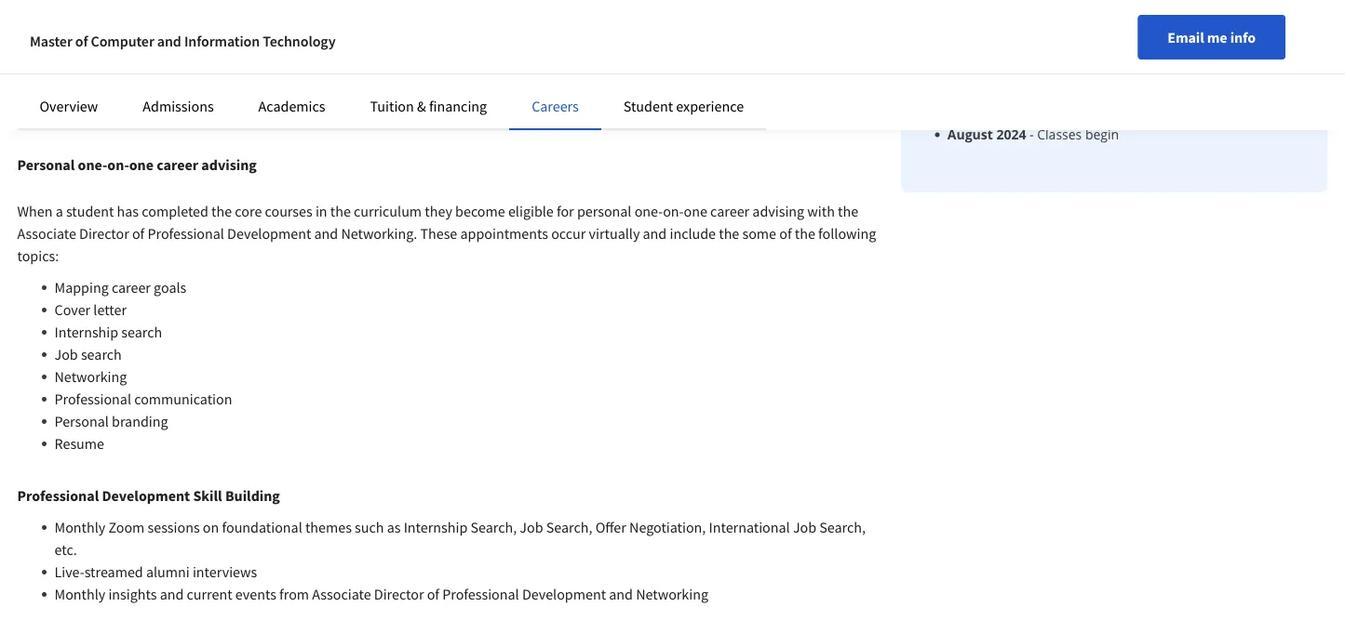 Task type: describe. For each thing, give the bounding box(es) containing it.
professional inside the monthly zoom sessions on foundational themes such as internship search, job search, offer negotiation, international job search, etc. live-streamed alumni interviews monthly insights and current events from associate director of professional development and networking
[[442, 586, 519, 604]]

current inside the monthly zoom sessions on foundational themes such as internship search, job search, offer negotiation, international job search, etc. live-streamed alumni interviews monthly insights and current events from associate director of professional development and networking
[[187, 586, 232, 604]]

themes
[[305, 519, 352, 537]]

international
[[709, 519, 790, 537]]

0 vertical spatial search
[[121, 323, 162, 342]]

these
[[420, 224, 457, 243]]

alumni inside the monthly zoom sessions on foundational themes such as internship search, job search, offer negotiation, international job search, etc. live-streamed alumni interviews monthly insights and current events from associate director of professional development and networking
[[146, 563, 190, 582]]

virtually
[[589, 224, 640, 243]]

and left include
[[643, 224, 667, 243]]

the left core
[[211, 202, 232, 221]]

online
[[270, 59, 311, 77]]

information
[[184, 32, 260, 50]]

appointments
[[460, 224, 548, 243]]

one inside the when a student has completed the core courses in the curriculum they become eligible for personal one-on-one career advising with the associate director of professional development and networking. these appointments occur virtually and include the some of the following topics:
[[684, 202, 707, 221]]

skill
[[193, 487, 222, 506]]

occur
[[551, 224, 586, 243]]

director inside the monthly zoom sessions on foundational themes such as internship search, job search, offer negotiation, international job search, etc. live-streamed alumni interviews monthly insights and current events from associate director of professional development and networking
[[374, 586, 424, 604]]

1 vertical spatial &
[[417, 97, 426, 115]]

with
[[807, 202, 835, 221]]

tuition
[[370, 97, 414, 115]]

2 vertical spatial -
[[1030, 126, 1034, 143]]

from
[[279, 586, 309, 604]]

and up group
[[157, 32, 181, 50]]

building
[[225, 487, 280, 506]]

and down in
[[314, 224, 338, 243]]

0 vertical spatial for
[[212, 36, 229, 55]]

one- inside the when a student has completed the core courses in the curriculum they become eligible for personal one-on-one career advising with the associate director of professional development and networking. these appointments occur virtually and include the some of the following topics:
[[635, 202, 663, 221]]

1 vertical spatial development
[[102, 487, 190, 506]]

professional inside mapping career goals cover letter internship search job search networking professional communication personal branding resume
[[54, 390, 131, 409]]

the left "some"
[[719, 224, 739, 243]]

academics link
[[258, 97, 325, 115]]

courses
[[265, 202, 313, 221]]

communication
[[134, 390, 232, 409]]

directory
[[136, 81, 194, 100]]

2 search, from the left
[[546, 519, 593, 537]]

in
[[315, 202, 327, 221]]

the inside in-person opportunities including annual on-campus events robust slack community for current students to interact private linkedin group for all mcit online students & alumni penn alumni directory (quakernet) alumni clubs located around the world
[[237, 103, 257, 122]]

2 monthly from the top
[[54, 586, 105, 604]]

professional development skill building
[[17, 487, 280, 506]]

community
[[138, 36, 209, 55]]

academics
[[258, 97, 325, 115]]

1 vertical spatial students
[[314, 59, 368, 77]]

- application opens
[[1064, 4, 1186, 22]]

admissions link
[[143, 97, 214, 115]]

& inside in-person opportunities including annual on-campus events robust slack community for current students to interact private linkedin group for all mcit online students & alumni penn alumni directory (quakernet) alumni clubs located around the world
[[371, 59, 380, 77]]

world
[[260, 103, 296, 122]]

development inside the monthly zoom sessions on foundational themes such as internship search, job search, offer negotiation, international job search, etc. live-streamed alumni interviews monthly insights and current events from associate director of professional development and networking
[[522, 586, 606, 604]]

curriculum
[[354, 202, 422, 221]]

me
[[1207, 28, 1228, 47]]

events inside the monthly zoom sessions on foundational themes such as internship search, job search, offer negotiation, international job search, etc. live-streamed alumni interviews monthly insights and current events from associate director of professional development and networking
[[235, 586, 276, 604]]

personal inside mapping career goals cover letter internship search job search networking professional communication personal branding resume
[[54, 412, 109, 431]]

master of computer and information technology
[[30, 32, 336, 50]]

1 horizontal spatial career
[[157, 155, 198, 174]]

0 vertical spatial alumni
[[89, 81, 133, 100]]

group
[[158, 59, 195, 77]]

core
[[235, 202, 262, 221]]

mapping
[[54, 278, 109, 297]]

1 vertical spatial for
[[198, 59, 215, 77]]

etc.
[[54, 541, 77, 560]]

live-
[[54, 563, 84, 582]]

the right in
[[330, 202, 351, 221]]

negotiation,
[[629, 519, 706, 537]]

all
[[218, 59, 233, 77]]

networking.
[[341, 224, 417, 243]]

august 2024 - classes begin
[[948, 126, 1119, 143]]

including
[[205, 14, 264, 33]]

around
[[189, 103, 234, 122]]

clubs
[[102, 103, 136, 122]]

opens
[[1148, 4, 1186, 22]]

person
[[71, 14, 114, 33]]

eligible
[[508, 202, 554, 221]]

located
[[139, 103, 186, 122]]

list item containing august 2024
[[948, 125, 1207, 144]]

2 horizontal spatial job
[[793, 519, 817, 537]]

in-
[[54, 14, 71, 33]]

and right insights
[[160, 586, 184, 604]]

they
[[425, 202, 452, 221]]

when a student has completed the core courses in the curriculum they become eligible for personal one-on-one career advising with the associate director of professional development and networking. these appointments occur virtually and include the some of the following topics:
[[17, 202, 876, 265]]

career inside the when a student has completed the core courses in the curriculum they become eligible for personal one-on-one career advising with the associate director of professional development and networking. these appointments occur virtually and include the some of the following topics:
[[710, 202, 750, 221]]

technology
[[263, 32, 336, 50]]

foundational
[[222, 519, 302, 537]]

student
[[66, 202, 114, 221]]

as
[[387, 519, 401, 537]]

early
[[1048, 45, 1080, 63]]

list containing - application opens
[[938, 2, 1207, 144]]

linkedin
[[101, 59, 155, 77]]

personal one-on-one career advising
[[17, 155, 257, 174]]

to
[[338, 36, 351, 55]]

letter
[[93, 301, 127, 319]]

goals
[[154, 278, 186, 297]]



Task type: locate. For each thing, give the bounding box(es) containing it.
career up the letter
[[112, 278, 151, 297]]

director down as
[[374, 586, 424, 604]]

for up all
[[212, 36, 229, 55]]

1 horizontal spatial associate
[[312, 586, 371, 604]]

careers
[[532, 97, 579, 115]]

0 vertical spatial students
[[281, 36, 335, 55]]

1 horizontal spatial on-
[[313, 14, 334, 33]]

(quakernet)
[[197, 81, 273, 100]]

email me info
[[1168, 28, 1256, 47]]

one- up student
[[78, 155, 107, 174]]

0 horizontal spatial one-
[[78, 155, 107, 174]]

2 horizontal spatial career
[[710, 202, 750, 221]]

1 vertical spatial networking
[[636, 586, 709, 604]]

1 horizontal spatial events
[[386, 14, 427, 33]]

personal
[[17, 155, 75, 174], [54, 412, 109, 431]]

1 vertical spatial one
[[684, 202, 707, 221]]

&
[[371, 59, 380, 77], [417, 97, 426, 115]]

insights
[[108, 586, 157, 604]]

0 vertical spatial &
[[371, 59, 380, 77]]

on- right the annual
[[313, 14, 334, 33]]

email
[[1168, 28, 1204, 47]]

one up include
[[684, 202, 707, 221]]

0 vertical spatial one-
[[78, 155, 107, 174]]

student experience
[[624, 97, 744, 115]]

some
[[742, 224, 776, 243]]

events down interviews
[[235, 586, 276, 604]]

financing
[[429, 97, 487, 115]]

alumni down the penn
[[54, 103, 99, 122]]

0 vertical spatial personal
[[17, 155, 75, 174]]

- left application
[[1067, 4, 1071, 22]]

email me info button
[[1138, 15, 1286, 60]]

career up completed
[[157, 155, 198, 174]]

1 vertical spatial associate
[[312, 586, 371, 604]]

students down 'to' on the left top of page
[[314, 59, 368, 77]]

2 horizontal spatial development
[[522, 586, 606, 604]]

0 vertical spatial -
[[1067, 4, 1071, 22]]

0 horizontal spatial director
[[79, 224, 129, 243]]

list
[[938, 2, 1207, 144]]

personal up when
[[17, 155, 75, 174]]

august
[[948, 126, 993, 143]]

0 vertical spatial development
[[227, 224, 311, 243]]

- early admission deadline
[[1038, 45, 1204, 63]]

of inside the monthly zoom sessions on foundational themes such as internship search, job search, offer negotiation, international job search, etc. live-streamed alumni interviews monthly insights and current events from associate director of professional development and networking
[[427, 586, 439, 604]]

for inside the when a student has completed the core courses in the curriculum they become eligible for personal one-on-one career advising with the associate director of professional development and networking. these appointments occur virtually and include the some of the following topics:
[[557, 202, 574, 221]]

0 horizontal spatial -
[[1030, 126, 1034, 143]]

2024
[[997, 126, 1026, 143]]

student experience link
[[624, 97, 744, 115]]

personal up resume
[[54, 412, 109, 431]]

on- inside the when a student has completed the core courses in the curriculum they become eligible for personal one-on-one career advising with the associate director of professional development and networking. these appointments occur virtually and include the some of the following topics:
[[663, 202, 684, 221]]

internship down cover
[[54, 323, 118, 342]]

internship inside the monthly zoom sessions on foundational themes such as internship search, job search, offer negotiation, international job search, etc. live-streamed alumni interviews monthly insights and current events from associate director of professional development and networking
[[404, 519, 468, 537]]

1 horizontal spatial alumni
[[383, 59, 427, 77]]

1 horizontal spatial one
[[684, 202, 707, 221]]

1 vertical spatial -
[[1041, 45, 1045, 63]]

advising up "some"
[[753, 202, 804, 221]]

personal
[[577, 202, 632, 221]]

current
[[232, 36, 278, 55], [187, 586, 232, 604]]

3 search, from the left
[[820, 519, 866, 537]]

1 horizontal spatial job
[[520, 519, 543, 537]]

1 vertical spatial advising
[[753, 202, 804, 221]]

admissions
[[143, 97, 214, 115]]

events up interact
[[386, 14, 427, 33]]

development down offer
[[522, 586, 606, 604]]

1 horizontal spatial -
[[1041, 45, 1045, 63]]

monthly up etc.
[[54, 519, 105, 537]]

networking down negotiation,
[[636, 586, 709, 604]]

search
[[121, 323, 162, 342], [81, 345, 122, 364]]

the down with in the right top of the page
[[795, 224, 815, 243]]

- left early
[[1041, 45, 1045, 63]]

development inside the when a student has completed the core courses in the curriculum they become eligible for personal one-on-one career advising with the associate director of professional development and networking. these appointments occur virtually and include the some of the following topics:
[[227, 224, 311, 243]]

robust
[[54, 36, 98, 55]]

opportunities
[[117, 14, 203, 33]]

0 vertical spatial on-
[[313, 14, 334, 33]]

0 vertical spatial career
[[157, 155, 198, 174]]

advising up core
[[201, 155, 257, 174]]

1 monthly from the top
[[54, 519, 105, 537]]

following
[[818, 224, 876, 243]]

for up the occur
[[557, 202, 574, 221]]

private
[[54, 59, 98, 77]]

students
[[281, 36, 335, 55], [314, 59, 368, 77]]

0 horizontal spatial advising
[[201, 155, 257, 174]]

0 horizontal spatial one
[[129, 155, 154, 174]]

begin
[[1085, 126, 1119, 143]]

0 vertical spatial director
[[79, 224, 129, 243]]

2 horizontal spatial on-
[[663, 202, 684, 221]]

campus
[[334, 14, 383, 33]]

deadline
[[1150, 45, 1204, 63]]

0 vertical spatial current
[[232, 36, 278, 55]]

such
[[355, 519, 384, 537]]

one- up virtually
[[635, 202, 663, 221]]

1 vertical spatial search
[[81, 345, 122, 364]]

development
[[227, 224, 311, 243], [102, 487, 190, 506], [522, 586, 606, 604]]

1 vertical spatial on-
[[107, 155, 129, 174]]

monthly
[[54, 519, 105, 537], [54, 586, 105, 604]]

0 horizontal spatial career
[[112, 278, 151, 297]]

0 vertical spatial associate
[[17, 224, 76, 243]]

completed
[[142, 202, 208, 221]]

career
[[157, 155, 198, 174], [710, 202, 750, 221], [112, 278, 151, 297]]

job left offer
[[520, 519, 543, 537]]

0 horizontal spatial events
[[235, 586, 276, 604]]

development down the courses
[[227, 224, 311, 243]]

0 horizontal spatial on-
[[107, 155, 129, 174]]

1 search, from the left
[[471, 519, 517, 537]]

associate up topics:
[[17, 224, 76, 243]]

students up online
[[281, 36, 335, 55]]

streamed
[[84, 563, 143, 582]]

networking inside the monthly zoom sessions on foundational themes such as internship search, job search, offer negotiation, international job search, etc. live-streamed alumni interviews monthly insights and current events from associate director of professional development and networking
[[636, 586, 709, 604]]

career up "some"
[[710, 202, 750, 221]]

current inside in-person opportunities including annual on-campus events robust slack community for current students to interact private linkedin group for all mcit online students & alumni penn alumni directory (quakernet) alumni clubs located around the world
[[232, 36, 278, 55]]

tuition & financing link
[[370, 97, 487, 115]]

advising inside the when a student has completed the core courses in the curriculum they become eligible for personal one-on-one career advising with the associate director of professional development and networking. these appointments occur virtually and include the some of the following topics:
[[753, 202, 804, 221]]

1 horizontal spatial development
[[227, 224, 311, 243]]

computer
[[91, 32, 154, 50]]

current down interviews
[[187, 586, 232, 604]]

info
[[1230, 28, 1256, 47]]

job right international
[[793, 519, 817, 537]]

1 horizontal spatial one-
[[635, 202, 663, 221]]

career inside mapping career goals cover letter internship search job search networking professional communication personal branding resume
[[112, 278, 151, 297]]

alumni up clubs
[[89, 81, 133, 100]]

on- up include
[[663, 202, 684, 221]]

interviews
[[193, 563, 257, 582]]

professional
[[147, 224, 224, 243], [54, 390, 131, 409], [17, 487, 99, 506], [442, 586, 519, 604]]

topics:
[[17, 247, 59, 265]]

become
[[455, 202, 505, 221]]

1 horizontal spatial search,
[[546, 519, 593, 537]]

0 vertical spatial alumni
[[383, 59, 427, 77]]

1 vertical spatial alumni
[[146, 563, 190, 582]]

1 vertical spatial alumni
[[54, 103, 99, 122]]

2 vertical spatial career
[[112, 278, 151, 297]]

tuition & financing
[[370, 97, 487, 115]]

one
[[129, 155, 154, 174], [684, 202, 707, 221]]

1 vertical spatial monthly
[[54, 586, 105, 604]]

list item
[[948, 125, 1207, 144]]

networking up branding
[[54, 368, 127, 386]]

1 vertical spatial career
[[710, 202, 750, 221]]

monthly zoom sessions on foundational themes such as internship search, job search, offer negotiation, international job search, etc. live-streamed alumni interviews monthly insights and current events from associate director of professional development and networking
[[54, 519, 866, 604]]

careers link
[[532, 97, 579, 115]]

on- up the has
[[107, 155, 129, 174]]

- for early
[[1041, 45, 1045, 63]]

job inside mapping career goals cover letter internship search job search networking professional communication personal branding resume
[[54, 345, 78, 364]]

professional inside the when a student has completed the core courses in the curriculum they become eligible for personal one-on-one career advising with the associate director of professional development and networking. these appointments occur virtually and include the some of the following topics:
[[147, 224, 224, 243]]

internship
[[54, 323, 118, 342], [404, 519, 468, 537]]

one up the has
[[129, 155, 154, 174]]

1 horizontal spatial networking
[[636, 586, 709, 604]]

development up zoom
[[102, 487, 190, 506]]

when
[[17, 202, 53, 221]]

director down student
[[79, 224, 129, 243]]

2 horizontal spatial search,
[[820, 519, 866, 537]]

the down (quakernet) in the top of the page
[[237, 103, 257, 122]]

0 horizontal spatial networking
[[54, 368, 127, 386]]

on- inside in-person opportunities including annual on-campus events robust slack community for current students to interact private linkedin group for all mcit online students & alumni penn alumni directory (quakernet) alumni clubs located around the world
[[313, 14, 334, 33]]

- for application
[[1067, 4, 1071, 22]]

0 horizontal spatial associate
[[17, 224, 76, 243]]

alumni up insights
[[146, 563, 190, 582]]

0 horizontal spatial search,
[[471, 519, 517, 537]]

job down cover
[[54, 345, 78, 364]]

associate inside the monthly zoom sessions on foundational themes such as internship search, job search, offer negotiation, international job search, etc. live-streamed alumni interviews monthly insights and current events from associate director of professional development and networking
[[312, 586, 371, 604]]

1 horizontal spatial &
[[417, 97, 426, 115]]

1 vertical spatial current
[[187, 586, 232, 604]]

1 vertical spatial personal
[[54, 412, 109, 431]]

the up the 'following'
[[838, 202, 858, 221]]

admission
[[1083, 45, 1147, 63]]

1 vertical spatial events
[[235, 586, 276, 604]]

overview link
[[40, 97, 98, 115]]

penn
[[54, 81, 86, 100]]

& right tuition
[[417, 97, 426, 115]]

and down offer
[[609, 586, 633, 604]]

director inside the when a student has completed the core courses in the curriculum they become eligible for personal one-on-one career advising with the associate director of professional development and networking. these appointments occur virtually and include the some of the following topics:
[[79, 224, 129, 243]]

one-
[[78, 155, 107, 174], [635, 202, 663, 221]]

slack
[[101, 36, 135, 55]]

on-
[[313, 14, 334, 33], [107, 155, 129, 174], [663, 202, 684, 221]]

current up mcit
[[232, 36, 278, 55]]

for
[[212, 36, 229, 55], [198, 59, 215, 77], [557, 202, 574, 221]]

1 vertical spatial director
[[374, 586, 424, 604]]

0 horizontal spatial job
[[54, 345, 78, 364]]

networking inside mapping career goals cover letter internship search job search networking professional communication personal branding resume
[[54, 368, 127, 386]]

in-person opportunities including annual on-campus events robust slack community for current students to interact private linkedin group for all mcit online students & alumni penn alumni directory (quakernet) alumni clubs located around the world
[[54, 14, 427, 122]]

alumni down interact
[[383, 59, 427, 77]]

overview
[[40, 97, 98, 115]]

0 vertical spatial one
[[129, 155, 154, 174]]

1 horizontal spatial director
[[374, 586, 424, 604]]

classes
[[1037, 126, 1082, 143]]

0 horizontal spatial alumni
[[146, 563, 190, 582]]

zoom
[[108, 519, 145, 537]]

associate right 'from'
[[312, 586, 371, 604]]

0 vertical spatial monthly
[[54, 519, 105, 537]]

0 vertical spatial internship
[[54, 323, 118, 342]]

associate inside the when a student has completed the core courses in the curriculum they become eligible for personal one-on-one career advising with the associate director of professional development and networking. these appointments occur virtually and include the some of the following topics:
[[17, 224, 76, 243]]

events inside in-person opportunities including annual on-campus events robust slack community for current students to interact private linkedin group for all mcit online students & alumni penn alumni directory (quakernet) alumni clubs located around the world
[[386, 14, 427, 33]]

interact
[[354, 36, 402, 55]]

2 vertical spatial development
[[522, 586, 606, 604]]

0 horizontal spatial &
[[371, 59, 380, 77]]

0 vertical spatial events
[[386, 14, 427, 33]]

0 vertical spatial networking
[[54, 368, 127, 386]]

events
[[386, 14, 427, 33], [235, 586, 276, 604]]

monthly down live-
[[54, 586, 105, 604]]

mcit
[[236, 59, 267, 77]]

director
[[79, 224, 129, 243], [374, 586, 424, 604]]

2 horizontal spatial -
[[1067, 4, 1071, 22]]

0 horizontal spatial development
[[102, 487, 190, 506]]

- right 2024
[[1030, 126, 1034, 143]]

has
[[117, 202, 139, 221]]

of
[[75, 32, 88, 50], [132, 224, 145, 243], [779, 224, 792, 243], [427, 586, 439, 604]]

include
[[670, 224, 716, 243]]

1 vertical spatial internship
[[404, 519, 468, 537]]

search,
[[471, 519, 517, 537], [546, 519, 593, 537], [820, 519, 866, 537]]

and
[[157, 32, 181, 50], [314, 224, 338, 243], [643, 224, 667, 243], [160, 586, 184, 604], [609, 586, 633, 604]]

0 vertical spatial advising
[[201, 155, 257, 174]]

1 horizontal spatial advising
[[753, 202, 804, 221]]

1 vertical spatial one-
[[635, 202, 663, 221]]

1 horizontal spatial internship
[[404, 519, 468, 537]]

& down interact
[[371, 59, 380, 77]]

-
[[1067, 4, 1071, 22], [1041, 45, 1045, 63], [1030, 126, 1034, 143]]

experience
[[676, 97, 744, 115]]

2 vertical spatial for
[[557, 202, 574, 221]]

on
[[203, 519, 219, 537]]

internship inside mapping career goals cover letter internship search job search networking professional communication personal branding resume
[[54, 323, 118, 342]]

annual
[[267, 14, 310, 33]]

alumni inside in-person opportunities including annual on-campus events robust slack community for current students to interact private linkedin group for all mcit online students & alumni penn alumni directory (quakernet) alumni clubs located around the world
[[383, 59, 427, 77]]

branding
[[112, 412, 168, 431]]

mapping career goals cover letter internship search job search networking professional communication personal branding resume
[[54, 278, 232, 453]]

2 vertical spatial on-
[[663, 202, 684, 221]]

internship right as
[[404, 519, 468, 537]]

0 horizontal spatial internship
[[54, 323, 118, 342]]

for left all
[[198, 59, 215, 77]]



Task type: vqa. For each thing, say whether or not it's contained in the screenshot.
Internship inside the 'Monthly Zoom sessions on foundational themes such as Internship Search, Job Search, Offer Negotiation, International Job Search, etc. Live-streamed alumni interviews Monthly insights and current events from Associate Director of Professional Development and Networking'
yes



